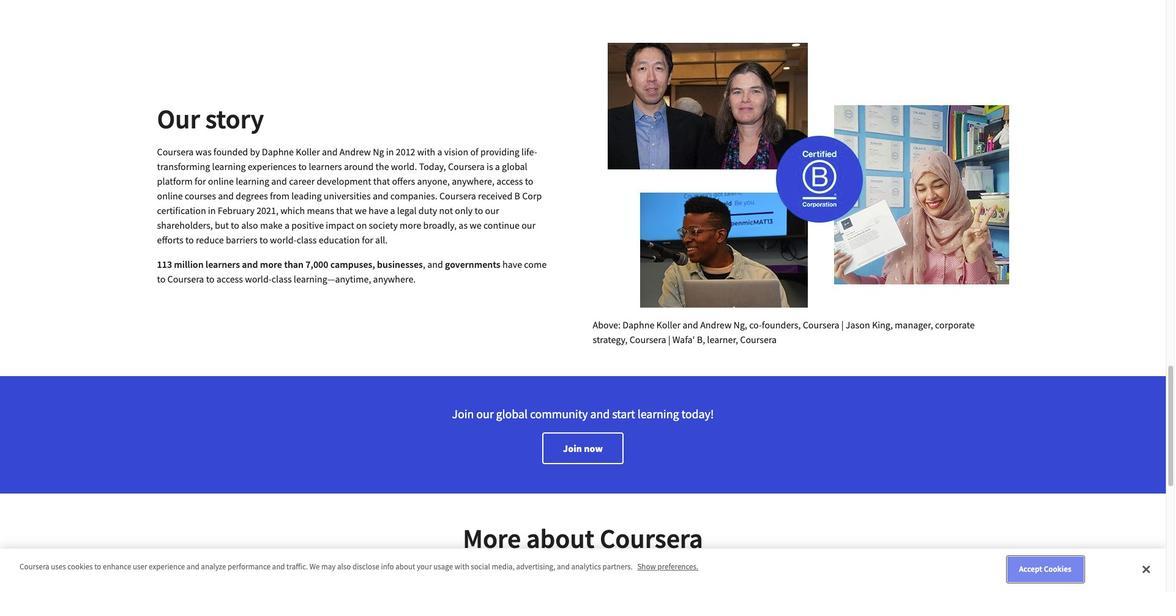Task type: locate. For each thing, give the bounding box(es) containing it.
jason
[[846, 319, 870, 331]]

only
[[455, 204, 473, 217]]

also up barriers
[[241, 219, 258, 231]]

a right is
[[495, 160, 500, 173]]

now
[[584, 442, 603, 455]]

koller inside coursera was founded by daphne koller and andrew ng in 2012 with a vision of providing life- transforming learning experiences to learners around the world. today, coursera is a global platform for online learning and career development that offers anyone, anywhere, access to online courses and degrees from leading universities and companies. coursera received b corp certification in february 2021, which means that we have a legal duty not only to our shareholders, but to also make a positive impact on society more broadly, as we continue our efforts to reduce barriers to world-class education for all.
[[296, 146, 320, 158]]

courses
[[185, 190, 216, 202]]

0 horizontal spatial class
[[272, 273, 292, 285]]

with
[[417, 146, 435, 158], [455, 562, 469, 573]]

1 vertical spatial koller
[[657, 319, 681, 331]]

info
[[381, 562, 394, 573]]

1 horizontal spatial with
[[455, 562, 469, 573]]

1 horizontal spatial in
[[386, 146, 394, 158]]

1 horizontal spatial about
[[526, 522, 595, 556]]

more left than on the top left of page
[[260, 258, 282, 270]]

0 vertical spatial with
[[417, 146, 435, 158]]

cookies
[[67, 562, 93, 573]]

is
[[487, 160, 493, 173]]

providing
[[481, 146, 520, 158]]

0 vertical spatial more
[[400, 219, 421, 231]]

founded
[[214, 146, 248, 158]]

world-
[[270, 234, 297, 246], [245, 273, 272, 285]]

1 horizontal spatial class
[[297, 234, 317, 246]]

0 vertical spatial class
[[297, 234, 317, 246]]

coursera down the co-
[[740, 333, 777, 346]]

more
[[400, 219, 421, 231], [260, 258, 282, 270]]

world.
[[391, 160, 417, 173]]

to
[[298, 160, 307, 173], [525, 175, 534, 187], [475, 204, 483, 217], [231, 219, 239, 231], [185, 234, 194, 246], [260, 234, 268, 246], [157, 273, 166, 285], [206, 273, 215, 285], [94, 562, 101, 573]]

transforming
[[157, 160, 210, 173]]

1 vertical spatial about
[[396, 562, 415, 573]]

learners up development
[[309, 160, 342, 173]]

more down legal
[[400, 219, 421, 231]]

0 vertical spatial daphne
[[262, 146, 294, 158]]

0 horizontal spatial online
[[157, 190, 183, 202]]

0 vertical spatial learners
[[309, 160, 342, 173]]

positive
[[292, 219, 324, 231]]

1 vertical spatial our
[[522, 219, 536, 231]]

access down barriers
[[217, 273, 243, 285]]

preferences.
[[658, 562, 699, 573]]

learning right 'start'
[[638, 406, 679, 422]]

global down providing
[[502, 160, 527, 173]]

education
[[319, 234, 360, 246]]

koller up career
[[296, 146, 320, 158]]

b
[[515, 190, 520, 202]]

learning down founded
[[212, 160, 246, 173]]

and up wafa'
[[683, 319, 698, 331]]

0 horizontal spatial in
[[208, 204, 216, 217]]

1 vertical spatial daphne
[[623, 319, 655, 331]]

0 horizontal spatial have
[[369, 204, 388, 217]]

to inside the privacy alert dialog
[[94, 562, 101, 573]]

1 horizontal spatial online
[[208, 175, 234, 187]]

community
[[530, 406, 588, 422]]

with left social
[[455, 562, 469, 573]]

and
[[322, 146, 338, 158], [271, 175, 287, 187], [218, 190, 234, 202], [373, 190, 388, 202], [242, 258, 258, 270], [427, 258, 443, 270], [683, 319, 698, 331], [590, 406, 610, 422], [187, 562, 199, 573], [272, 562, 285, 573], [557, 562, 570, 573]]

0 vertical spatial koller
[[296, 146, 320, 158]]

access up b
[[497, 175, 523, 187]]

1 horizontal spatial also
[[337, 562, 351, 573]]

and left traffic. at left
[[272, 562, 285, 573]]

join now link
[[542, 433, 624, 464]]

that down 'the'
[[373, 175, 390, 187]]

global inside coursera was founded by daphne koller and andrew ng in 2012 with a vision of providing life- transforming learning experiences to learners around the world. today, coursera is a global platform for online learning and career development that offers anyone, anywhere, access to online courses and degrees from leading universities and companies. coursera received b corp certification in february 2021, which means that we have a legal duty not only to our shareholders, but to also make a positive impact on society more broadly, as we continue our efforts to reduce barriers to world-class education for all.
[[502, 160, 527, 173]]

show
[[638, 562, 656, 573]]

enhance
[[103, 562, 131, 573]]

1 vertical spatial class
[[272, 273, 292, 285]]

daphne up "experiences"
[[262, 146, 294, 158]]

anyone,
[[417, 175, 450, 187]]

|
[[842, 319, 844, 331], [668, 333, 671, 346]]

0 vertical spatial global
[[502, 160, 527, 173]]

andrew up around
[[340, 146, 371, 158]]

we
[[355, 204, 367, 217], [470, 219, 482, 231]]

1 vertical spatial have
[[503, 258, 522, 270]]

our
[[485, 204, 499, 217], [522, 219, 536, 231], [476, 406, 494, 422]]

0 vertical spatial in
[[386, 146, 394, 158]]

experiences
[[248, 160, 296, 173]]

0 vertical spatial join
[[452, 406, 474, 422]]

0 vertical spatial that
[[373, 175, 390, 187]]

reduce
[[196, 234, 224, 246]]

and left analytics
[[557, 562, 570, 573]]

and inside above: daphne koller and andrew ng, co-founders, coursera | jason king, manager, corporate strategy, coursera | wafa' b, learner, coursera
[[683, 319, 698, 331]]

about right info
[[396, 562, 415, 573]]

daphne right above: on the right bottom of page
[[623, 319, 655, 331]]

1 vertical spatial we
[[470, 219, 482, 231]]

have inside have come to coursera to access world-class learning—anytime, anywhere.
[[503, 258, 522, 270]]

1 vertical spatial global
[[496, 406, 528, 422]]

world- inside coursera was founded by daphne koller and andrew ng in 2012 with a vision of providing life- transforming learning experiences to learners around the world. today, coursera is a global platform for online learning and career development that offers anyone, anywhere, access to online courses and degrees from leading universities and companies. coursera received b corp certification in february 2021, which means that we have a legal duty not only to our shareholders, but to also make a positive impact on society more broadly, as we continue our efforts to reduce barriers to world-class education for all.
[[270, 234, 297, 246]]

world- inside have come to coursera to access world-class learning—anytime, anywhere.
[[245, 273, 272, 285]]

a left legal
[[390, 204, 395, 217]]

1 vertical spatial for
[[362, 234, 373, 246]]

0 horizontal spatial daphne
[[262, 146, 294, 158]]

in right ng
[[386, 146, 394, 158]]

0 horizontal spatial access
[[217, 273, 243, 285]]

have come to coursera to access world-class learning—anytime, anywhere.
[[157, 258, 547, 285]]

and left 'start'
[[590, 406, 610, 422]]

today!
[[682, 406, 714, 422]]

learners down reduce
[[206, 258, 240, 270]]

by
[[250, 146, 260, 158]]

koller up wafa'
[[657, 319, 681, 331]]

1 vertical spatial andrew
[[700, 319, 732, 331]]

story
[[205, 102, 264, 136]]

1 vertical spatial that
[[336, 204, 353, 217]]

for
[[195, 175, 206, 187], [362, 234, 373, 246]]

global left the community
[[496, 406, 528, 422]]

join now button
[[542, 433, 624, 464]]

daphne inside coursera was founded by daphne koller and andrew ng in 2012 with a vision of providing life- transforming learning experiences to learners around the world. today, coursera is a global platform for online learning and career development that offers anyone, anywhere, access to online courses and degrees from leading universities and companies. coursera received b corp certification in february 2021, which means that we have a legal duty not only to our shareholders, but to also make a positive impact on society more broadly, as we continue our efforts to reduce barriers to world-class education for all.
[[262, 146, 294, 158]]

the
[[376, 160, 389, 173]]

and up from
[[271, 175, 287, 187]]

1 horizontal spatial learners
[[309, 160, 342, 173]]

daphne
[[262, 146, 294, 158], [623, 319, 655, 331]]

to up career
[[298, 160, 307, 173]]

0 horizontal spatial more
[[260, 258, 282, 270]]

world- down barriers
[[245, 273, 272, 285]]

with inside the privacy alert dialog
[[455, 562, 469, 573]]

broadly,
[[423, 219, 457, 231]]

vision
[[444, 146, 468, 158]]

coursera up transforming
[[157, 146, 194, 158]]

0 vertical spatial online
[[208, 175, 234, 187]]

and left analyze
[[187, 562, 199, 573]]

class down than on the top left of page
[[272, 273, 292, 285]]

traffic.
[[287, 562, 308, 573]]

0 vertical spatial andrew
[[340, 146, 371, 158]]

0 vertical spatial world-
[[270, 234, 297, 246]]

make
[[260, 219, 283, 231]]

0 vertical spatial also
[[241, 219, 258, 231]]

for up courses
[[195, 175, 206, 187]]

in up but
[[208, 204, 216, 217]]

0 vertical spatial have
[[369, 204, 388, 217]]

| left jason
[[842, 319, 844, 331]]

about up advertising,
[[526, 522, 595, 556]]

1 horizontal spatial andrew
[[700, 319, 732, 331]]

online down platform
[[157, 190, 183, 202]]

0 horizontal spatial andrew
[[340, 146, 371, 158]]

coursera
[[157, 146, 194, 158], [448, 160, 485, 173], [439, 190, 476, 202], [167, 273, 204, 285], [803, 319, 840, 331], [630, 333, 666, 346], [740, 333, 777, 346], [600, 522, 703, 556], [20, 562, 49, 573]]

about inside the privacy alert dialog
[[396, 562, 415, 573]]

and up development
[[322, 146, 338, 158]]

1 horizontal spatial koller
[[657, 319, 681, 331]]

1 vertical spatial online
[[157, 190, 183, 202]]

manager,
[[895, 319, 933, 331]]

0 horizontal spatial join
[[452, 406, 474, 422]]

with up today,
[[417, 146, 435, 158]]

strategy,
[[593, 333, 628, 346]]

class inside coursera was founded by daphne koller and andrew ng in 2012 with a vision of providing life- transforming learning experiences to learners around the world. today, coursera is a global platform for online learning and career development that offers anyone, anywhere, access to online courses and degrees from leading universities and companies. coursera received b corp certification in february 2021, which means that we have a legal duty not only to our shareholders, but to also make a positive impact on society more broadly, as we continue our efforts to reduce barriers to world-class education for all.
[[297, 234, 317, 246]]

and right ,
[[427, 258, 443, 270]]

7,000
[[306, 258, 328, 270]]

| left wafa'
[[668, 333, 671, 346]]

0 horizontal spatial for
[[195, 175, 206, 187]]

also inside the privacy alert dialog
[[337, 562, 351, 573]]

0 horizontal spatial with
[[417, 146, 435, 158]]

1 vertical spatial access
[[217, 273, 243, 285]]

online up courses
[[208, 175, 234, 187]]

to down reduce
[[206, 273, 215, 285]]

1 vertical spatial join
[[563, 442, 582, 455]]

0 horizontal spatial koller
[[296, 146, 320, 158]]

0 horizontal spatial we
[[355, 204, 367, 217]]

1 vertical spatial more
[[260, 258, 282, 270]]

0 horizontal spatial about
[[396, 562, 415, 573]]

0 horizontal spatial |
[[668, 333, 671, 346]]

coursera uses cookies to enhance user experience and analyze performance and traffic. we may also disclose info about your usage with social media, advertising, and analytics partners. show preferences.
[[20, 562, 699, 573]]

1 horizontal spatial daphne
[[623, 319, 655, 331]]

1 horizontal spatial more
[[400, 219, 421, 231]]

coursera down million
[[167, 273, 204, 285]]

we right as
[[470, 219, 482, 231]]

1 horizontal spatial have
[[503, 258, 522, 270]]

andrew
[[340, 146, 371, 158], [700, 319, 732, 331]]

anywhere,
[[452, 175, 495, 187]]

0 horizontal spatial learners
[[206, 258, 240, 270]]

learning—anytime,
[[294, 273, 371, 285]]

coursera was founded by daphne koller and andrew ng in 2012 with a vision of providing life- transforming learning experiences to learners around the world. today, coursera is a global platform for online learning and career development that offers anyone, anywhere, access to online courses and degrees from leading universities and companies. coursera received b corp certification in february 2021, which means that we have a legal duty not only to our shareholders, but to also make a positive impact on society more broadly, as we continue our efforts to reduce barriers to world-class education for all.
[[157, 146, 542, 246]]

to right cookies
[[94, 562, 101, 573]]

received
[[478, 190, 513, 202]]

that down universities on the top of page
[[336, 204, 353, 217]]

1 horizontal spatial access
[[497, 175, 523, 187]]

0 vertical spatial we
[[355, 204, 367, 217]]

1 vertical spatial with
[[455, 562, 469, 573]]

more inside coursera was founded by daphne koller and andrew ng in 2012 with a vision of providing life- transforming learning experiences to learners around the world. today, coursera is a global platform for online learning and career development that offers anyone, anywhere, access to online courses and degrees from leading universities and companies. coursera received b corp certification in february 2021, which means that we have a legal duty not only to our shareholders, but to also make a positive impact on society more broadly, as we continue our efforts to reduce barriers to world-class education for all.
[[400, 219, 421, 231]]

career
[[289, 175, 315, 187]]

wafa'
[[673, 333, 695, 346]]

for left all.
[[362, 234, 373, 246]]

access
[[497, 175, 523, 187], [217, 273, 243, 285]]

1 vertical spatial learners
[[206, 258, 240, 270]]

coursera left uses
[[20, 562, 49, 573]]

around
[[344, 160, 374, 173]]

0 vertical spatial access
[[497, 175, 523, 187]]

learning up degrees
[[236, 175, 269, 187]]

andrew up learner,
[[700, 319, 732, 331]]

1 vertical spatial world-
[[245, 273, 272, 285]]

coursera up show
[[600, 522, 703, 556]]

have left come
[[503, 258, 522, 270]]

0 vertical spatial about
[[526, 522, 595, 556]]

coursera inside the privacy alert dialog
[[20, 562, 49, 573]]

world- down make
[[270, 234, 297, 246]]

have inside coursera was founded by daphne koller and andrew ng in 2012 with a vision of providing life- transforming learning experiences to learners around the world. today, coursera is a global platform for online learning and career development that offers anyone, anywhere, access to online courses and degrees from leading universities and companies. coursera received b corp certification in february 2021, which means that we have a legal duty not only to our shareholders, but to also make a positive impact on society more broadly, as we continue our efforts to reduce barriers to world-class education for all.
[[369, 204, 388, 217]]

privacy alert dialog
[[0, 549, 1166, 593]]

1 horizontal spatial |
[[842, 319, 844, 331]]

class down the positive
[[297, 234, 317, 246]]

andrew inside coursera was founded by daphne koller and andrew ng in 2012 with a vision of providing life- transforming learning experiences to learners around the world. today, coursera is a global platform for online learning and career development that offers anyone, anywhere, access to online courses and degrees from leading universities and companies. coursera received b corp certification in february 2021, which means that we have a legal duty not only to our shareholders, but to also make a positive impact on society more broadly, as we continue our efforts to reduce barriers to world-class education for all.
[[340, 146, 371, 158]]

have up society
[[369, 204, 388, 217]]

our story
[[157, 102, 264, 136]]

in
[[386, 146, 394, 158], [208, 204, 216, 217]]

1 vertical spatial also
[[337, 562, 351, 573]]

we up on
[[355, 204, 367, 217]]

join inside button
[[563, 442, 582, 455]]

0 horizontal spatial also
[[241, 219, 258, 231]]

andrew inside above: daphne koller and andrew ng, co-founders, coursera | jason king, manager, corporate strategy, coursera | wafa' b, learner, coursera
[[700, 319, 732, 331]]

more about coursera
[[463, 522, 703, 556]]

means
[[307, 204, 334, 217]]

join our global community and start learning today!
[[452, 406, 714, 422]]

king,
[[872, 319, 893, 331]]

learners
[[309, 160, 342, 173], [206, 258, 240, 270]]

that
[[373, 175, 390, 187], [336, 204, 353, 217]]

our
[[157, 102, 200, 136]]

coursera left wafa'
[[630, 333, 666, 346]]

performance
[[228, 562, 271, 573]]

1 horizontal spatial join
[[563, 442, 582, 455]]

0 vertical spatial |
[[842, 319, 844, 331]]

also right may
[[337, 562, 351, 573]]

shareholders,
[[157, 219, 213, 231]]



Task type: vqa. For each thing, say whether or not it's contained in the screenshot.
Translators
no



Task type: describe. For each thing, give the bounding box(es) containing it.
barriers
[[226, 234, 258, 246]]

not
[[439, 204, 453, 217]]

1 vertical spatial |
[[668, 333, 671, 346]]

campuses,
[[330, 258, 375, 270]]

2 vertical spatial learning
[[638, 406, 679, 422]]

,
[[423, 258, 425, 270]]

to down 113
[[157, 273, 166, 285]]

degrees
[[236, 190, 268, 202]]

certification
[[157, 204, 206, 217]]

today,
[[419, 160, 446, 173]]

of
[[470, 146, 479, 158]]

join for join now
[[563, 442, 582, 455]]

more
[[463, 522, 521, 556]]

and down 'the'
[[373, 190, 388, 202]]

cookies
[[1044, 565, 1072, 575]]

a right make
[[285, 219, 290, 231]]

0 horizontal spatial that
[[336, 204, 353, 217]]

but
[[215, 219, 229, 231]]

anywhere.
[[373, 273, 416, 285]]

coursera left jason
[[803, 319, 840, 331]]

all.
[[375, 234, 388, 246]]

your
[[417, 562, 432, 573]]

duty
[[419, 204, 437, 217]]

access inside coursera was founded by daphne koller and andrew ng in 2012 with a vision of providing life- transforming learning experiences to learners around the world. today, coursera is a global platform for online learning and career development that offers anyone, anywhere, access to online courses and degrees from leading universities and companies. coursera received b corp certification in february 2021, which means that we have a legal duty not only to our shareholders, but to also make a positive impact on society more broadly, as we continue our efforts to reduce barriers to world-class education for all.
[[497, 175, 523, 187]]

1 vertical spatial learning
[[236, 175, 269, 187]]

coursera up anywhere, on the left of the page
[[448, 160, 485, 173]]

1 horizontal spatial that
[[373, 175, 390, 187]]

with inside coursera was founded by daphne koller and andrew ng in 2012 with a vision of providing life- transforming learning experiences to learners around the world. today, coursera is a global platform for online learning and career development that offers anyone, anywhere, access to online courses and degrees from leading universities and companies. coursera received b corp certification in february 2021, which means that we have a legal duty not only to our shareholders, but to also make a positive impact on society more broadly, as we continue our efforts to reduce barriers to world-class education for all.
[[417, 146, 435, 158]]

to down shareholders,
[[185, 234, 194, 246]]

universities
[[324, 190, 371, 202]]

learners inside coursera was founded by daphne koller and andrew ng in 2012 with a vision of providing life- transforming learning experiences to learners around the world. today, coursera is a global platform for online learning and career development that offers anyone, anywhere, access to online courses and degrees from leading universities and companies. coursera received b corp certification in february 2021, which means that we have a legal duty not only to our shareholders, but to also make a positive impact on society more broadly, as we continue our efforts to reduce barriers to world-class education for all.
[[309, 160, 342, 173]]

show preferences. link
[[638, 562, 699, 573]]

1 vertical spatial in
[[208, 204, 216, 217]]

0 vertical spatial learning
[[212, 160, 246, 173]]

life-
[[522, 146, 537, 158]]

above: daphne koller and andrew ng, co-founders, coursera | jason king, manager, corporate strategy, coursera | wafa' b, learner, coursera
[[593, 319, 975, 346]]

ng,
[[734, 319, 747, 331]]

and down barriers
[[242, 258, 258, 270]]

corporate
[[935, 319, 975, 331]]

may
[[321, 562, 336, 573]]

experience
[[149, 562, 185, 573]]

offers
[[392, 175, 415, 187]]

development
[[317, 175, 371, 187]]

society
[[369, 219, 398, 231]]

start
[[612, 406, 635, 422]]

from
[[270, 190, 290, 202]]

advertising,
[[516, 562, 555, 573]]

partners.
[[603, 562, 633, 573]]

social
[[471, 562, 490, 573]]

usage
[[434, 562, 453, 573]]

to right only on the top left of page
[[475, 204, 483, 217]]

legal
[[397, 204, 417, 217]]

coursera up only on the top left of page
[[439, 190, 476, 202]]

come
[[524, 258, 547, 270]]

learner,
[[707, 333, 738, 346]]

corp
[[522, 190, 542, 202]]

million
[[174, 258, 204, 270]]

co-
[[749, 319, 762, 331]]

2 vertical spatial our
[[476, 406, 494, 422]]

we
[[310, 562, 320, 573]]

0 vertical spatial for
[[195, 175, 206, 187]]

2021,
[[257, 204, 278, 217]]

ng
[[373, 146, 384, 158]]

a up today,
[[437, 146, 442, 158]]

also inside coursera was founded by daphne koller and andrew ng in 2012 with a vision of providing life- transforming learning experiences to learners around the world. today, coursera is a global platform for online learning and career development that offers anyone, anywhere, access to online courses and degrees from leading universities and companies. coursera received b corp certification in february 2021, which means that we have a legal duty not only to our shareholders, but to also make a positive impact on society more broadly, as we continue our efforts to reduce barriers to world-class education for all.
[[241, 219, 258, 231]]

impact
[[326, 219, 354, 231]]

governments
[[445, 258, 501, 270]]

user
[[133, 562, 147, 573]]

platform
[[157, 175, 193, 187]]

companies.
[[390, 190, 438, 202]]

as
[[459, 219, 468, 231]]

join now
[[563, 442, 603, 455]]

to right but
[[231, 219, 239, 231]]

above:
[[593, 319, 621, 331]]

daphne inside above: daphne koller and andrew ng, co-founders, coursera | jason king, manager, corporate strategy, coursera | wafa' b, learner, coursera
[[623, 319, 655, 331]]

koller inside above: daphne koller and andrew ng, co-founders, coursera | jason king, manager, corporate strategy, coursera | wafa' b, learner, coursera
[[657, 319, 681, 331]]

1 horizontal spatial we
[[470, 219, 482, 231]]

accept cookies
[[1019, 565, 1072, 575]]

than
[[284, 258, 304, 270]]

was
[[196, 146, 212, 158]]

february
[[218, 204, 255, 217]]

to down make
[[260, 234, 268, 246]]

to up corp
[[525, 175, 534, 187]]

our story image
[[608, 43, 1009, 308]]

analytics
[[571, 562, 601, 573]]

efforts
[[157, 234, 183, 246]]

access inside have come to coursera to access world-class learning—anytime, anywhere.
[[217, 273, 243, 285]]

founders,
[[762, 319, 801, 331]]

2012
[[396, 146, 415, 158]]

join for join our global community and start learning today!
[[452, 406, 474, 422]]

on
[[356, 219, 367, 231]]

class inside have come to coursera to access world-class learning—anytime, anywhere.
[[272, 273, 292, 285]]

media,
[[492, 562, 515, 573]]

0 vertical spatial our
[[485, 204, 499, 217]]

and up february
[[218, 190, 234, 202]]

1 horizontal spatial for
[[362, 234, 373, 246]]

accept cookies button
[[1007, 557, 1084, 583]]

leading
[[291, 190, 322, 202]]

businesses
[[377, 258, 423, 270]]

disclose
[[353, 562, 380, 573]]

b,
[[697, 333, 705, 346]]

coursera inside have come to coursera to access world-class learning—anytime, anywhere.
[[167, 273, 204, 285]]

113 million learners and more than 7,000 campuses, businesses , and governments
[[157, 258, 501, 270]]



